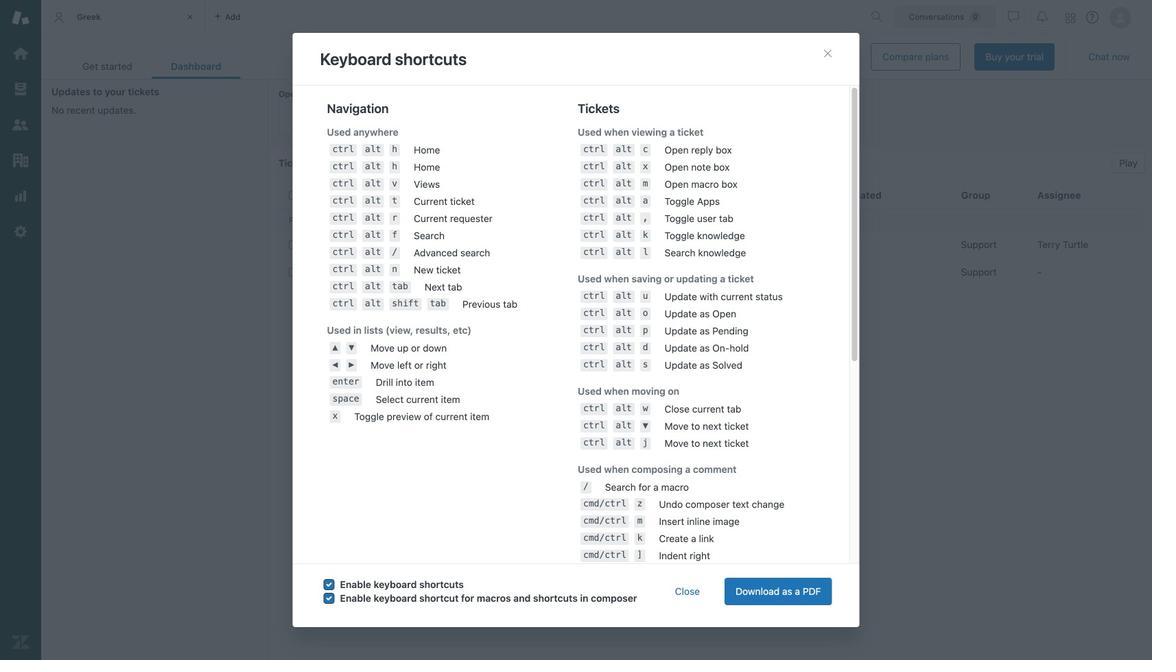 Task type: vqa. For each thing, say whether or not it's contained in the screenshot.
Apps Icon on the top right
no



Task type: describe. For each thing, give the bounding box(es) containing it.
March 20, 2024 text field
[[796, 53, 860, 62]]

1 vertical spatial close image
[[822, 48, 833, 59]]

tabs tab list
[[41, 0, 865, 34]]

1 vertical spatial tab
[[63, 54, 152, 79]]

zendesk support image
[[12, 9, 30, 27]]

reporting image
[[12, 187, 30, 205]]

organizations image
[[12, 152, 30, 169]]

views image
[[12, 80, 30, 98]]

get started image
[[12, 45, 30, 62]]

admin image
[[12, 223, 30, 241]]



Task type: locate. For each thing, give the bounding box(es) containing it.
Select All Tickets checkbox
[[289, 191, 298, 200]]

0 vertical spatial tab
[[41, 0, 206, 34]]

tab
[[41, 0, 206, 34], [63, 54, 152, 79]]

dialog
[[293, 33, 859, 661]]

1 horizontal spatial close image
[[822, 48, 833, 59]]

None checkbox
[[289, 241, 298, 249]]

main element
[[0, 0, 41, 661]]

get help image
[[1086, 11, 1099, 23]]

close image
[[183, 10, 197, 24], [822, 48, 833, 59]]

tab list
[[63, 54, 241, 79]]

0 horizontal spatial close image
[[183, 10, 197, 24]]

zendesk image
[[12, 634, 30, 652]]

grid
[[268, 182, 1152, 661]]

0 vertical spatial close image
[[183, 10, 197, 24]]

None checkbox
[[289, 268, 298, 277]]

close image inside tabs tab list
[[183, 10, 197, 24]]

zendesk products image
[[1066, 13, 1075, 23]]

customers image
[[12, 116, 30, 134]]



